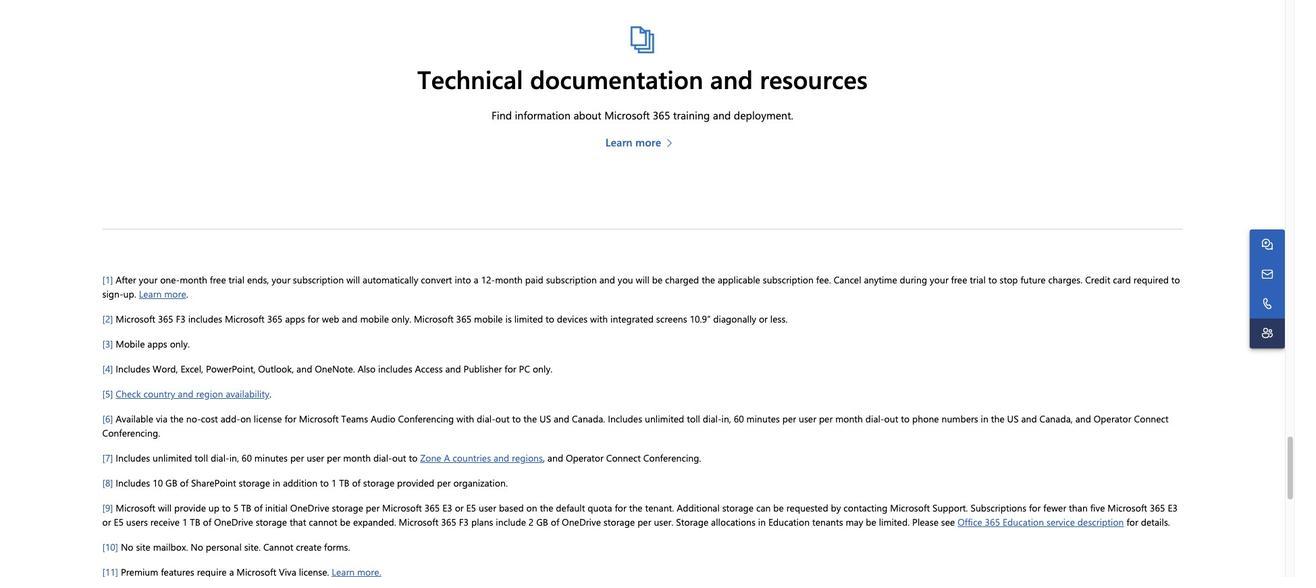 Task type: locate. For each thing, give the bounding box(es) containing it.
paid
[[525, 274, 544, 287]]

with right conferencing
[[457, 413, 474, 426]]

conferencing. down available
[[102, 427, 160, 440]]

on inside microsoft will provide up to 5 tb of initial onedrive storage per microsoft 365 e3 or e5 user based on the default quota for the tenant. additional storage can be requested by contacting microsoft support. subscriptions for fewer than five microsoft 365 e3 or e5 users receive 1 tb of onedrive storage that cannot be expanded. microsoft 365 f3 plans include 2 gb of onedrive storage per user. storage allocations in education tenants may be limited. please see
[[527, 502, 537, 515]]

365 left plans
[[441, 516, 456, 529]]

find
[[492, 108, 512, 122]]

initial
[[265, 502, 288, 515]]

0 horizontal spatial learn more link
[[139, 288, 186, 301]]

operator inside available via the no-cost add-on license for microsoft teams audio conferencing with dial-out to the us and canada. includes unlimited toll dial-in, 60 minutes per user per month dial-out to phone numbers in the us and canada, and operator connect conferencing.
[[1094, 413, 1132, 426]]

in,
[[722, 413, 731, 426], [229, 452, 239, 465]]

includes
[[116, 363, 150, 376], [608, 413, 642, 426], [116, 452, 150, 465], [116, 477, 150, 490]]

region
[[196, 388, 223, 401]]

office 365 education service description link
[[958, 516, 1124, 529]]

mobile left is
[[474, 313, 503, 326]]

[7] includes unlimited toll dial-in, 60 minutes per user per month dial-out to zone a countries and regions , and operator connect conferencing.
[[102, 452, 701, 465]]

will up receive
[[158, 502, 172, 515]]

mailbox.
[[153, 541, 188, 554]]

the right numbers
[[991, 413, 1005, 426]]

2 us from the left
[[1007, 413, 1019, 426]]

includes right also
[[378, 363, 412, 376]]

of down up
[[203, 516, 211, 529]]

0 vertical spatial or
[[759, 313, 768, 326]]

conferencing. inside available via the no-cost add-on license for microsoft teams audio conferencing with dial-out to the us and canada. includes unlimited toll dial-in, 60 minutes per user per month dial-out to phone numbers in the us and canada, and operator connect conferencing.
[[102, 427, 160, 440]]

conferencing.
[[102, 427, 160, 440], [644, 452, 701, 465]]

2 vertical spatial only.
[[533, 363, 553, 376]]

2 horizontal spatial user
[[799, 413, 817, 426]]

1 horizontal spatial gb
[[536, 516, 548, 529]]

0 horizontal spatial with
[[457, 413, 474, 426]]

1 horizontal spatial learn more link
[[606, 135, 680, 151]]

1 vertical spatial only.
[[170, 338, 190, 351]]

0 horizontal spatial on
[[240, 413, 251, 426]]

provided
[[397, 477, 435, 490]]

and left you on the top left
[[600, 274, 615, 287]]

1 vertical spatial operator
[[566, 452, 604, 465]]

provide
[[174, 502, 206, 515]]

0 vertical spatial in,
[[722, 413, 731, 426]]

of up expanded.
[[352, 477, 361, 490]]

0 vertical spatial f3
[[176, 313, 186, 326]]

includes left 10
[[116, 477, 150, 490]]

0 horizontal spatial subscription
[[293, 274, 344, 287]]

1 horizontal spatial your
[[272, 274, 290, 287]]

2 horizontal spatial in
[[981, 413, 989, 426]]

description
[[1078, 516, 1124, 529]]

0 horizontal spatial learn
[[139, 288, 162, 301]]

0 horizontal spatial toll
[[195, 452, 208, 465]]

1 vertical spatial user
[[307, 452, 324, 465]]

education down requested
[[769, 516, 810, 529]]

0 vertical spatial apps
[[285, 313, 305, 326]]

0 vertical spatial only.
[[392, 313, 411, 326]]

learn for learn more
[[606, 135, 633, 149]]

0 horizontal spatial 60
[[242, 452, 252, 465]]

cannot
[[309, 516, 338, 529]]

10.9"
[[690, 313, 711, 326]]

0 vertical spatial operator
[[1094, 413, 1132, 426]]

canada,
[[1040, 413, 1073, 426]]

0 horizontal spatial .
[[186, 288, 188, 301]]

storage
[[239, 477, 270, 490], [363, 477, 395, 490], [332, 502, 363, 515], [722, 502, 754, 515], [256, 516, 287, 529], [604, 516, 635, 529]]

0 horizontal spatial no
[[121, 541, 133, 554]]

to up regions
[[512, 413, 521, 426]]

free left ends,
[[210, 274, 226, 287]]

out up 'provided'
[[392, 452, 406, 465]]

0 horizontal spatial trial
[[229, 274, 245, 287]]

1 horizontal spatial learn
[[606, 135, 633, 149]]

e5 left users
[[114, 516, 124, 529]]

1 horizontal spatial user
[[479, 502, 496, 515]]

storage down 'quota'
[[604, 516, 635, 529]]

conferencing. down available via the no-cost add-on license for microsoft teams audio conferencing with dial-out to the us and canada. includes unlimited toll dial-in, 60 minutes per user per month dial-out to phone numbers in the us and canada, and operator connect conferencing.
[[644, 452, 701, 465]]

us left canada, in the bottom right of the page
[[1007, 413, 1019, 426]]

f3 down the learn more . on the left of page
[[176, 313, 186, 326]]

available via the no-cost add-on license for microsoft teams audio conferencing with dial-out to the us and canada. includes unlimited toll dial-in, 60 minutes per user per month dial-out to phone numbers in the us and canada, and operator connect conferencing.
[[102, 413, 1169, 440]]

1 horizontal spatial more
[[636, 135, 661, 149]]

1 horizontal spatial apps
[[285, 313, 305, 326]]

free right during
[[951, 274, 968, 287]]

0 vertical spatial learn more link
[[606, 135, 680, 151]]

0 horizontal spatial your
[[139, 274, 158, 287]]

web
[[322, 313, 339, 326]]

also
[[358, 363, 376, 376]]

will left automatically
[[346, 274, 360, 287]]

0 vertical spatial more
[[636, 135, 661, 149]]

be inside after your one-month free trial ends, your subscription will automatically convert into a 12-month paid subscription and you will be charged the applicable subscription fee. cancel anytime during your free trial to stop future charges. credit card required to sign-up.
[[652, 274, 663, 287]]

the right 'via'
[[170, 413, 184, 426]]

2 your from the left
[[272, 274, 290, 287]]

0 horizontal spatial includes
[[188, 313, 222, 326]]

1 vertical spatial with
[[457, 413, 474, 426]]

availability
[[226, 388, 269, 401]]

1 vertical spatial more
[[164, 288, 186, 301]]

0 horizontal spatial education
[[769, 516, 810, 529]]

1 horizontal spatial subscription
[[546, 274, 597, 287]]

1 horizontal spatial mobile
[[474, 313, 503, 326]]

includes down mobile
[[116, 363, 150, 376]]

for inside available via the no-cost add-on license for microsoft teams audio conferencing with dial-out to the us and canada. includes unlimited toll dial-in, 60 minutes per user per month dial-out to phone numbers in the us and canada, and operator connect conferencing.
[[285, 413, 296, 426]]

more down find information about microsoft 365 training and deployment.
[[636, 135, 661, 149]]

1 horizontal spatial free
[[951, 274, 968, 287]]

.
[[186, 288, 188, 301], [269, 388, 272, 401]]

connect inside available via the no-cost add-on license for microsoft teams audio conferencing with dial-out to the us and canada. includes unlimited toll dial-in, 60 minutes per user per month dial-out to phone numbers in the us and canada, and operator connect conferencing.
[[1134, 413, 1169, 426]]

1 horizontal spatial in
[[758, 516, 766, 529]]

1 horizontal spatial education
[[1003, 516, 1044, 529]]

after your one-month free trial ends, your subscription will automatically convert into a 12-month paid subscription and you will be charged the applicable subscription fee. cancel anytime during your free trial to stop future charges. credit card required to sign-up.
[[102, 274, 1180, 301]]

five
[[1091, 502, 1105, 515]]

technical documentation and resources
[[417, 62, 868, 95]]

be right you on the top left
[[652, 274, 663, 287]]

trial left ends,
[[229, 274, 245, 287]]

1 horizontal spatial in,
[[722, 413, 731, 426]]

[5] link
[[102, 388, 113, 401]]

receive
[[150, 516, 180, 529]]

automatically
[[363, 274, 418, 287]]

365
[[653, 108, 670, 122], [158, 313, 173, 326], [267, 313, 283, 326], [456, 313, 472, 326], [425, 502, 440, 515], [1150, 502, 1165, 515], [441, 516, 456, 529], [985, 516, 1000, 529]]

1 vertical spatial in,
[[229, 452, 239, 465]]

[9]
[[102, 502, 113, 515]]

default
[[556, 502, 585, 515]]

f3 left plans
[[459, 516, 469, 529]]

with right devices
[[590, 313, 608, 326]]

mobile down automatically
[[360, 313, 389, 326]]

out up zone a countries and regions link
[[496, 413, 510, 426]]

1 horizontal spatial e3
[[1168, 502, 1178, 515]]

3 subscription from the left
[[763, 274, 814, 287]]

sharepoint
[[191, 477, 236, 490]]

tb right 5
[[241, 502, 252, 515]]

will inside microsoft will provide up to 5 tb of initial onedrive storage per microsoft 365 e3 or e5 user based on the default quota for the tenant. additional storage can be requested by contacting microsoft support. subscriptions for fewer than five microsoft 365 e3 or e5 users receive 1 tb of onedrive storage that cannot be expanded. microsoft 365 f3 plans include 2 gb of onedrive storage per user. storage allocations in education tenants may be limited. please see
[[158, 502, 172, 515]]

1 vertical spatial in
[[273, 477, 280, 490]]

0 horizontal spatial e5
[[114, 516, 124, 529]]

on left the license
[[240, 413, 251, 426]]

month inside available via the no-cost add-on license for microsoft teams audio conferencing with dial-out to the us and canada. includes unlimited toll dial-in, 60 minutes per user per month dial-out to phone numbers in the us and canada, and operator connect conferencing.
[[836, 413, 863, 426]]

1 horizontal spatial operator
[[1094, 413, 1132, 426]]

gb right the 2
[[536, 516, 548, 529]]

for left web
[[308, 313, 319, 326]]

1 horizontal spatial us
[[1007, 413, 1019, 426]]

apps
[[285, 313, 305, 326], [147, 338, 167, 351]]

your right ends,
[[272, 274, 290, 287]]

1 vertical spatial e5
[[114, 516, 124, 529]]

support.
[[933, 502, 968, 515]]

to
[[989, 274, 997, 287], [1172, 274, 1180, 287], [546, 313, 555, 326], [512, 413, 521, 426], [901, 413, 910, 426], [409, 452, 418, 465], [320, 477, 329, 490], [222, 502, 231, 515]]

quota
[[588, 502, 612, 515]]

tenants
[[812, 516, 843, 529]]

more
[[636, 135, 661, 149], [164, 288, 186, 301]]

will right you on the top left
[[636, 274, 650, 287]]

0 vertical spatial user
[[799, 413, 817, 426]]

future
[[1021, 274, 1046, 287]]

storage up cannot
[[332, 502, 363, 515]]

0 horizontal spatial e3
[[443, 502, 452, 515]]

onenote.
[[315, 363, 355, 376]]

on
[[240, 413, 251, 426], [527, 502, 537, 515]]

gb
[[165, 477, 177, 490], [536, 516, 548, 529]]

0 vertical spatial on
[[240, 413, 251, 426]]

onedrive
[[290, 502, 329, 515], [214, 516, 253, 529], [562, 516, 601, 529]]

includes inside available via the no-cost add-on license for microsoft teams audio conferencing with dial-out to the us and canada. includes unlimited toll dial-in, 60 minutes per user per month dial-out to phone numbers in the us and canada, and operator connect conferencing.
[[608, 413, 642, 426]]

and right access
[[445, 363, 461, 376]]

1 vertical spatial learn
[[139, 288, 162, 301]]

us up ,
[[540, 413, 551, 426]]

2 horizontal spatial subscription
[[763, 274, 814, 287]]

2 horizontal spatial onedrive
[[562, 516, 601, 529]]

us
[[540, 413, 551, 426], [1007, 413, 1019, 426]]

includes right canada.
[[608, 413, 642, 426]]

1 your from the left
[[139, 274, 158, 287]]

0 vertical spatial in
[[981, 413, 989, 426]]

education
[[769, 516, 810, 529], [1003, 516, 1044, 529]]

and inside after your one-month free trial ends, your subscription will automatically convert into a 12-month paid subscription and you will be charged the applicable subscription fee. cancel anytime during your free trial to stop future charges. credit card required to sign-up.
[[600, 274, 615, 287]]

0 horizontal spatial onedrive
[[214, 516, 253, 529]]

no right 'mailbox.'
[[191, 541, 203, 554]]

includes for [4] includes word, excel, powerpoint, outlook, and onenote. also includes access and publisher for pc only.
[[116, 363, 150, 376]]

1 trial from the left
[[229, 274, 245, 287]]

1 horizontal spatial minutes
[[747, 413, 780, 426]]

1 down provide
[[182, 516, 187, 529]]

[4] link
[[102, 363, 113, 376]]

learn more .
[[139, 288, 188, 301]]

0 horizontal spatial free
[[210, 274, 226, 287]]

0 vertical spatial with
[[590, 313, 608, 326]]

[8] link
[[102, 477, 113, 490]]

tb right addition
[[339, 477, 350, 490]]

. right up.
[[186, 288, 188, 301]]

only.
[[392, 313, 411, 326], [170, 338, 190, 351], [533, 363, 553, 376]]

operator
[[1094, 413, 1132, 426], [566, 452, 604, 465]]

publisher
[[464, 363, 502, 376]]

be
[[652, 274, 663, 287], [774, 502, 784, 515], [340, 516, 351, 529], [866, 516, 877, 529]]

no left site
[[121, 541, 133, 554]]

apps up word,
[[147, 338, 167, 351]]

mobile
[[116, 338, 145, 351]]

1 horizontal spatial with
[[590, 313, 608, 326]]

60
[[734, 413, 744, 426], [242, 452, 252, 465]]

learn down find information about microsoft 365 training and deployment.
[[606, 135, 633, 149]]

include
[[496, 516, 526, 529]]

2 no from the left
[[191, 541, 203, 554]]

free
[[210, 274, 226, 287], [951, 274, 968, 287]]

out left phone
[[884, 413, 899, 426]]

2 horizontal spatial tb
[[339, 477, 350, 490]]

1 mobile from the left
[[360, 313, 389, 326]]

or left less.
[[759, 313, 768, 326]]

0 vertical spatial connect
[[1134, 413, 1169, 426]]

be down the contacting on the right bottom of page
[[866, 516, 877, 529]]

1 horizontal spatial onedrive
[[290, 502, 329, 515]]

only. right pc
[[533, 363, 553, 376]]

regions
[[512, 452, 543, 465]]

ends,
[[247, 274, 269, 287]]

2 horizontal spatial only.
[[533, 363, 553, 376]]

to left stop
[[989, 274, 997, 287]]

10
[[153, 477, 163, 490]]

cannot
[[263, 541, 293, 554]]

0 vertical spatial unlimited
[[645, 413, 684, 426]]

gb inside microsoft will provide up to 5 tb of initial onedrive storage per microsoft 365 e3 or e5 user based on the default quota for the tenant. additional storage can be requested by contacting microsoft support. subscriptions for fewer than five microsoft 365 e3 or e5 users receive 1 tb of onedrive storage that cannot be expanded. microsoft 365 f3 plans include 2 gb of onedrive storage per user. storage allocations in education tenants may be limited. please see
[[536, 516, 548, 529]]

0 horizontal spatial out
[[392, 452, 406, 465]]

1
[[332, 477, 337, 490], [182, 516, 187, 529]]

learn more link down find information about microsoft 365 training and deployment.
[[606, 135, 680, 151]]

1 horizontal spatial conferencing.
[[644, 452, 701, 465]]

and right training
[[713, 108, 731, 122]]

365 up details.
[[1150, 502, 1165, 515]]

onedrive down 5
[[214, 516, 253, 529]]

in left addition
[[273, 477, 280, 490]]

1 horizontal spatial on
[[527, 502, 537, 515]]

1 right addition
[[332, 477, 337, 490]]

gb right 10
[[165, 477, 177, 490]]

learn
[[606, 135, 633, 149], [139, 288, 162, 301]]

includes for [7] includes unlimited toll dial-in, 60 minutes per user per month dial-out to zone a countries and regions , and operator connect conferencing.
[[116, 452, 150, 465]]

onedrive down default
[[562, 516, 601, 529]]

your
[[139, 274, 158, 287], [272, 274, 290, 287], [930, 274, 949, 287]]

1 vertical spatial on
[[527, 502, 537, 515]]

trial left stop
[[970, 274, 986, 287]]

on up the 2
[[527, 502, 537, 515]]

1 vertical spatial includes
[[378, 363, 412, 376]]

canada.
[[572, 413, 605, 426]]

in right numbers
[[981, 413, 989, 426]]

2 horizontal spatial out
[[884, 413, 899, 426]]

connect
[[1134, 413, 1169, 426], [606, 452, 641, 465]]

outlook,
[[258, 363, 294, 376]]

to left 5
[[222, 502, 231, 515]]

1 horizontal spatial .
[[269, 388, 272, 401]]

or down [9]
[[102, 516, 111, 529]]

1 education from the left
[[769, 516, 810, 529]]

e5 up plans
[[466, 502, 476, 515]]

you
[[618, 274, 633, 287]]

1 vertical spatial apps
[[147, 338, 167, 351]]

education down 'subscriptions'
[[1003, 516, 1044, 529]]

of up provide
[[180, 477, 189, 490]]

1 horizontal spatial toll
[[687, 413, 700, 426]]

0 horizontal spatial will
[[158, 502, 172, 515]]

1 horizontal spatial out
[[496, 413, 510, 426]]

learn more link down one-
[[139, 288, 186, 301]]

1 horizontal spatial tb
[[241, 502, 252, 515]]

0 horizontal spatial gb
[[165, 477, 177, 490]]

0 horizontal spatial mobile
[[360, 313, 389, 326]]

0 vertical spatial toll
[[687, 413, 700, 426]]

operator right canada, in the bottom right of the page
[[1094, 413, 1132, 426]]

to right addition
[[320, 477, 329, 490]]

unlimited inside available via the no-cost add-on license for microsoft teams audio conferencing with dial-out to the us and canada. includes unlimited toll dial-in, 60 minutes per user per month dial-out to phone numbers in the us and canada, and operator connect conferencing.
[[645, 413, 684, 426]]

required
[[1134, 274, 1169, 287]]

learn right up.
[[139, 288, 162, 301]]

fewer
[[1044, 502, 1067, 515]]

up
[[209, 502, 220, 515]]

tb down provide
[[190, 516, 200, 529]]

0 horizontal spatial in,
[[229, 452, 239, 465]]

2 free from the left
[[951, 274, 968, 287]]

powerpoint,
[[206, 363, 256, 376]]

1 vertical spatial minutes
[[254, 452, 288, 465]]

0 horizontal spatial us
[[540, 413, 551, 426]]

license
[[254, 413, 282, 426]]

2 subscription from the left
[[546, 274, 597, 287]]

1 vertical spatial 1
[[182, 516, 187, 529]]

0 vertical spatial minutes
[[747, 413, 780, 426]]

365 down ends,
[[267, 313, 283, 326]]



Task type: vqa. For each thing, say whether or not it's contained in the screenshot.


Task type: describe. For each thing, give the bounding box(es) containing it.
1 vertical spatial or
[[455, 502, 464, 515]]

1 free from the left
[[210, 274, 226, 287]]

more for learn more
[[636, 135, 661, 149]]

be right can
[[774, 502, 784, 515]]

the left default
[[540, 502, 554, 515]]

tenant.
[[645, 502, 674, 515]]

find information about microsoft 365 training and deployment.
[[492, 108, 794, 122]]

1 us from the left
[[540, 413, 551, 426]]

limited.
[[879, 516, 910, 529]]

training
[[673, 108, 710, 122]]

0 horizontal spatial in
[[273, 477, 280, 490]]

2 trial from the left
[[970, 274, 986, 287]]

information
[[515, 108, 571, 122]]

to right required
[[1172, 274, 1180, 287]]

to inside microsoft will provide up to 5 tb of initial onedrive storage per microsoft 365 e3 or e5 user based on the default quota for the tenant. additional storage can be requested by contacting microsoft support. subscriptions for fewer than five microsoft 365 e3 or e5 users receive 1 tb of onedrive storage that cannot be expanded. microsoft 365 f3 plans include 2 gb of onedrive storage per user. storage allocations in education tenants may be limited. please see
[[222, 502, 231, 515]]

0 horizontal spatial or
[[102, 516, 111, 529]]

1 e3 from the left
[[443, 502, 452, 515]]

to left zone at the bottom left of the page
[[409, 452, 418, 465]]

via
[[156, 413, 168, 426]]

[5]
[[102, 388, 113, 401]]

storage up allocations
[[722, 502, 754, 515]]

and left canada.
[[554, 413, 570, 426]]

user inside available via the no-cost add-on license for microsoft teams audio conferencing with dial-out to the us and canada. includes unlimited toll dial-in, 60 minutes per user per month dial-out to phone numbers in the us and canada, and operator connect conferencing.
[[799, 413, 817, 426]]

and right ,
[[548, 452, 563, 465]]

[9] link
[[102, 502, 113, 515]]

storage
[[676, 516, 709, 529]]

365 left training
[[653, 108, 670, 122]]

service
[[1047, 516, 1075, 529]]

includes for [8] includes 10 gb of sharepoint storage in addition to 1 tb of storage provided per organization.
[[116, 477, 150, 490]]

[4]
[[102, 363, 113, 376]]

toll inside available via the no-cost add-on license for microsoft teams audio conferencing with dial-out to the us and canada. includes unlimited toll dial-in, 60 minutes per user per month dial-out to phone numbers in the us and canada, and operator connect conferencing.
[[687, 413, 700, 426]]

2 horizontal spatial or
[[759, 313, 768, 326]]

applicable
[[718, 274, 760, 287]]

create
[[296, 541, 322, 554]]

devices
[[557, 313, 588, 326]]

and left canada, in the bottom right of the page
[[1022, 413, 1037, 426]]

storage up initial at the bottom left
[[239, 477, 270, 490]]

[1]
[[102, 274, 113, 287]]

0 horizontal spatial only.
[[170, 338, 190, 351]]

and right web
[[342, 313, 358, 326]]

for left details.
[[1127, 516, 1139, 529]]

word,
[[153, 363, 178, 376]]

forms.
[[324, 541, 350, 554]]

and right canada, in the bottom right of the page
[[1076, 413, 1091, 426]]

,
[[543, 452, 545, 465]]

1 vertical spatial unlimited
[[153, 452, 192, 465]]

1 horizontal spatial includes
[[378, 363, 412, 376]]

[2]
[[102, 313, 113, 326]]

1 no from the left
[[121, 541, 133, 554]]

audio
[[371, 413, 396, 426]]

and up deployment.
[[710, 62, 753, 95]]

a
[[474, 274, 479, 287]]

plans
[[471, 516, 493, 529]]

365 down 'subscriptions'
[[985, 516, 1000, 529]]

1 vertical spatial conferencing.
[[644, 452, 701, 465]]

[5] check country and region availability .
[[102, 388, 272, 401]]

0 vertical spatial 1
[[332, 477, 337, 490]]

be right cannot
[[340, 516, 351, 529]]

contacting
[[844, 502, 888, 515]]

on inside available via the no-cost add-on license for microsoft teams audio conferencing with dial-out to the us and canada. includes unlimited toll dial-in, 60 minutes per user per month dial-out to phone numbers in the us and canada, and operator connect conferencing.
[[240, 413, 251, 426]]

access
[[415, 363, 443, 376]]

addition
[[283, 477, 318, 490]]

office
[[958, 516, 983, 529]]

1 subscription from the left
[[293, 274, 344, 287]]

365 down the learn more . on the left of page
[[158, 313, 173, 326]]

0 vertical spatial gb
[[165, 477, 177, 490]]

check country and region availability link
[[116, 388, 269, 401]]

education inside microsoft will provide up to 5 tb of initial onedrive storage per microsoft 365 e3 or e5 user based on the default quota for the tenant. additional storage can be requested by contacting microsoft support. subscriptions for fewer than five microsoft 365 e3 or e5 users receive 1 tb of onedrive storage that cannot be expanded. microsoft 365 f3 plans include 2 gb of onedrive storage per user. storage allocations in education tenants may be limited. please see
[[769, 516, 810, 529]]

country
[[144, 388, 175, 401]]

[3] link
[[102, 338, 113, 351]]

zone a countries and regions link
[[420, 452, 543, 465]]

more for learn more .
[[164, 288, 186, 301]]

to left phone
[[901, 413, 910, 426]]

5
[[233, 502, 239, 515]]

1 inside microsoft will provide up to 5 tb of initial onedrive storage per microsoft 365 e3 or e5 user based on the default quota for the tenant. additional storage can be requested by contacting microsoft support. subscriptions for fewer than five microsoft 365 e3 or e5 users receive 1 tb of onedrive storage that cannot be expanded. microsoft 365 f3 plans include 2 gb of onedrive storage per user. storage allocations in education tenants may be limited. please see
[[182, 516, 187, 529]]

microsoft will provide up to 5 tb of initial onedrive storage per microsoft 365 e3 or e5 user based on the default quota for the tenant. additional storage can be requested by contacting microsoft support. subscriptions for fewer than five microsoft 365 e3 or e5 users receive 1 tb of onedrive storage that cannot be expanded. microsoft 365 f3 plans include 2 gb of onedrive storage per user. storage allocations in education tenants may be limited. please see
[[102, 502, 1178, 529]]

0 horizontal spatial tb
[[190, 516, 200, 529]]

pc
[[519, 363, 530, 376]]

conferencing
[[398, 413, 454, 426]]

zone
[[420, 452, 441, 465]]

1 vertical spatial learn more link
[[139, 288, 186, 301]]

storage down [7] includes unlimited toll dial-in, 60 minutes per user per month dial-out to zone a countries and regions , and operator connect conferencing.
[[363, 477, 395, 490]]

12-
[[481, 274, 495, 287]]

countries and
[[453, 452, 509, 465]]

2 horizontal spatial will
[[636, 274, 650, 287]]

[6] link
[[102, 413, 113, 426]]

based
[[499, 502, 524, 515]]

1 horizontal spatial will
[[346, 274, 360, 287]]

0 vertical spatial e5
[[466, 502, 476, 515]]

numbers
[[942, 413, 979, 426]]

0 vertical spatial tb
[[339, 477, 350, 490]]

of left initial at the bottom left
[[254, 502, 263, 515]]

for left pc
[[505, 363, 517, 376]]

cost
[[201, 413, 218, 426]]

technical
[[417, 62, 523, 95]]

[2] link
[[102, 313, 113, 326]]

phone
[[913, 413, 939, 426]]

for right 'quota'
[[615, 502, 627, 515]]

[1] link
[[102, 274, 113, 287]]

allocations
[[711, 516, 756, 529]]

screens
[[656, 313, 687, 326]]

[7] link
[[102, 452, 113, 465]]

60 inside available via the no-cost add-on license for microsoft teams audio conferencing with dial-out to the us and canada. includes unlimited toll dial-in, 60 minutes per user per month dial-out to phone numbers in the us and canada, and operator connect conferencing.
[[734, 413, 744, 426]]

in inside microsoft will provide up to 5 tb of initial onedrive storage per microsoft 365 e3 or e5 user based on the default quota for the tenant. additional storage can be requested by contacting microsoft support. subscriptions for fewer than five microsoft 365 e3 or e5 users receive 1 tb of onedrive storage that cannot be expanded. microsoft 365 f3 plans include 2 gb of onedrive storage per user. storage allocations in education tenants may be limited. please see
[[758, 516, 766, 529]]

2 e3 from the left
[[1168, 502, 1178, 515]]

in, inside available via the no-cost add-on license for microsoft teams audio conferencing with dial-out to the us and canada. includes unlimited toll dial-in, 60 minutes per user per month dial-out to phone numbers in the us and canada, and operator connect conferencing.
[[722, 413, 731, 426]]

with inside available via the no-cost add-on license for microsoft teams audio conferencing with dial-out to the us and canada. includes unlimited toll dial-in, 60 minutes per user per month dial-out to phone numbers in the us and canada, and operator connect conferencing.
[[457, 413, 474, 426]]

details.
[[1141, 516, 1170, 529]]

personal
[[206, 541, 242, 554]]

in inside available via the no-cost add-on license for microsoft teams audio conferencing with dial-out to the us and canada. includes unlimited toll dial-in, 60 minutes per user per month dial-out to phone numbers in the us and canada, and operator connect conferencing.
[[981, 413, 989, 426]]

1 vertical spatial 60
[[242, 452, 252, 465]]

and left region
[[178, 388, 194, 401]]

[4] includes word, excel, powerpoint, outlook, and onenote. also includes access and publisher for pc only.
[[102, 363, 553, 376]]

3 your from the left
[[930, 274, 949, 287]]

0 vertical spatial includes
[[188, 313, 222, 326]]

stop
[[1000, 274, 1018, 287]]

organization.
[[453, 477, 508, 490]]

resources
[[760, 62, 868, 95]]

that
[[290, 516, 306, 529]]

[7]
[[102, 452, 113, 465]]

one-
[[160, 274, 180, 287]]

storage down initial at the bottom left
[[256, 516, 287, 529]]

cancel
[[834, 274, 862, 287]]

by
[[831, 502, 841, 515]]

is
[[506, 313, 512, 326]]

microsoft inside available via the no-cost add-on license for microsoft teams audio conferencing with dial-out to the us and canada. includes unlimited toll dial-in, 60 minutes per user per month dial-out to phone numbers in the us and canada, and operator connect conferencing.
[[299, 413, 339, 426]]

convert
[[421, 274, 452, 287]]

charges.
[[1049, 274, 1083, 287]]

2 mobile from the left
[[474, 313, 503, 326]]

[6]
[[102, 413, 113, 426]]

expanded.
[[353, 516, 396, 529]]

0 horizontal spatial f3
[[176, 313, 186, 326]]

user inside microsoft will provide up to 5 tb of initial onedrive storage per microsoft 365 e3 or e5 user based on the default quota for the tenant. additional storage can be requested by contacting microsoft support. subscriptions for fewer than five microsoft 365 e3 or e5 users receive 1 tb of onedrive storage that cannot be expanded. microsoft 365 f3 plans include 2 gb of onedrive storage per user. storage allocations in education tenants may be limited. please see
[[479, 502, 496, 515]]

[10] no site mailbox. no personal site. cannot create forms.
[[102, 541, 350, 554]]

anytime
[[864, 274, 897, 287]]

1 vertical spatial .
[[269, 388, 272, 401]]

f3 inside microsoft will provide up to 5 tb of initial onedrive storage per microsoft 365 e3 or e5 user based on the default quota for the tenant. additional storage can be requested by contacting microsoft support. subscriptions for fewer than five microsoft 365 e3 or e5 users receive 1 tb of onedrive storage that cannot be expanded. microsoft 365 f3 plans include 2 gb of onedrive storage per user. storage allocations in education tenants may be limited. please see
[[459, 516, 469, 529]]

365 down 'provided'
[[425, 502, 440, 515]]

of down default
[[551, 516, 559, 529]]

365 down into
[[456, 313, 472, 326]]

available
[[116, 413, 153, 426]]

[10]
[[102, 541, 118, 554]]

fee.
[[816, 274, 831, 287]]

2 education from the left
[[1003, 516, 1044, 529]]

sign-
[[102, 288, 123, 301]]

please
[[913, 516, 939, 529]]

subscriptions
[[971, 502, 1027, 515]]

diagonally
[[713, 313, 757, 326]]

the up regions
[[524, 413, 537, 426]]

documentation
[[530, 62, 704, 95]]

to right limited
[[546, 313, 555, 326]]

after
[[116, 274, 136, 287]]

1 vertical spatial connect
[[606, 452, 641, 465]]

and right outlook,
[[297, 363, 312, 376]]

0 horizontal spatial apps
[[147, 338, 167, 351]]

office 365 education service description for details.
[[958, 516, 1170, 529]]

1 vertical spatial tb
[[241, 502, 252, 515]]

minutes inside available via the no-cost add-on license for microsoft teams audio conferencing with dial-out to the us and canada. includes unlimited toll dial-in, 60 minutes per user per month dial-out to phone numbers in the us and canada, and operator connect conferencing.
[[747, 413, 780, 426]]

the left tenant.
[[629, 502, 643, 515]]

learn for learn more .
[[139, 288, 162, 301]]

1 vertical spatial toll
[[195, 452, 208, 465]]

may
[[846, 516, 863, 529]]

no-
[[186, 413, 201, 426]]

for up office 365 education service description link on the right of the page
[[1029, 502, 1041, 515]]



